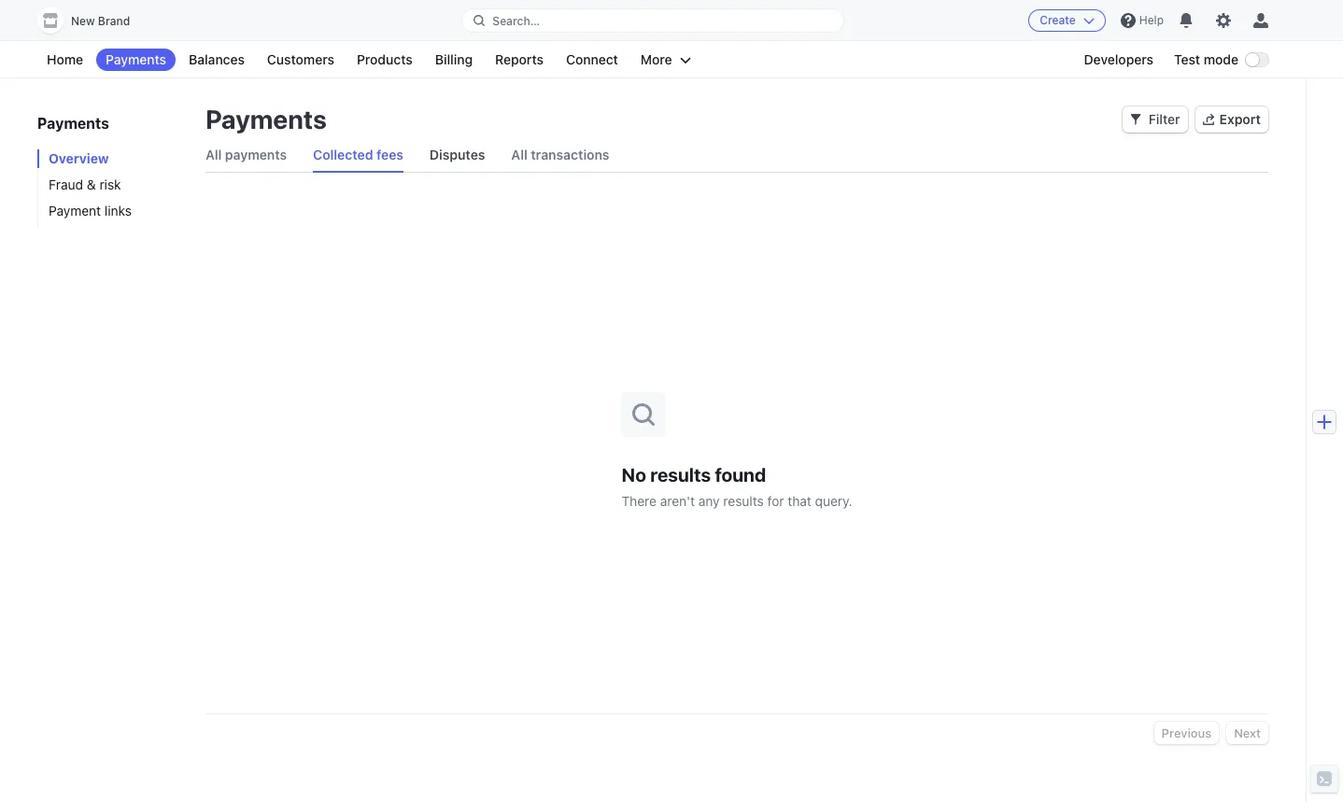 Task type: describe. For each thing, give the bounding box(es) containing it.
home link
[[37, 49, 93, 71]]

that
[[788, 493, 812, 509]]

mode
[[1204, 51, 1239, 67]]

collected
[[313, 147, 373, 163]]

collected fees link
[[313, 138, 403, 172]]

aren't
[[660, 493, 695, 509]]

developers link
[[1075, 49, 1163, 71]]

for
[[767, 493, 784, 509]]

payment links link
[[37, 202, 187, 220]]

disputes link
[[430, 138, 485, 172]]

help
[[1139, 13, 1164, 27]]

customers link
[[258, 49, 344, 71]]

fraud
[[49, 177, 83, 192]]

1 horizontal spatial results
[[723, 493, 764, 509]]

billing
[[435, 51, 473, 67]]

disputes
[[430, 147, 485, 163]]

all transactions
[[511, 147, 609, 163]]

all for all transactions
[[511, 147, 527, 163]]

no
[[622, 464, 646, 485]]

brand
[[98, 14, 130, 28]]

products
[[357, 51, 413, 67]]

risk
[[99, 177, 121, 192]]

create
[[1040, 13, 1076, 27]]

tab list containing all payments
[[205, 138, 1268, 173]]

customers
[[267, 51, 334, 67]]

fraud & risk
[[49, 177, 121, 192]]

connect
[[566, 51, 618, 67]]

payments
[[225, 147, 287, 163]]

svg image
[[1130, 114, 1141, 125]]

search…
[[493, 14, 540, 28]]

fraud & risk link
[[37, 176, 187, 194]]

filter
[[1149, 111, 1180, 127]]

create button
[[1029, 9, 1106, 32]]

there
[[622, 493, 657, 509]]

all transactions link
[[511, 138, 609, 172]]

query.
[[815, 493, 852, 509]]

test mode
[[1174, 51, 1239, 67]]

new brand button
[[37, 7, 149, 34]]

new
[[71, 14, 95, 28]]

developers
[[1084, 51, 1154, 67]]



Task type: vqa. For each thing, say whether or not it's contained in the screenshot.
'New'
yes



Task type: locate. For each thing, give the bounding box(es) containing it.
next
[[1234, 726, 1261, 741]]

overview
[[49, 150, 109, 166]]

&
[[87, 177, 96, 192]]

results up the aren't
[[650, 464, 711, 485]]

no results found there aren't any results for that query.
[[622, 464, 852, 509]]

new brand
[[71, 14, 130, 28]]

previous button
[[1154, 722, 1219, 744]]

1 vertical spatial results
[[723, 493, 764, 509]]

links
[[104, 203, 132, 219]]

help button
[[1113, 6, 1171, 35]]

all left transactions
[[511, 147, 527, 163]]

reports
[[495, 51, 544, 67]]

all payments link
[[205, 138, 287, 172]]

billing link
[[426, 49, 482, 71]]

payments down the brand
[[106, 51, 166, 67]]

payment links
[[49, 203, 132, 219]]

Search… text field
[[463, 9, 843, 32]]

balances
[[189, 51, 245, 67]]

products link
[[347, 49, 422, 71]]

overview link
[[37, 149, 187, 168]]

all payments
[[205, 147, 287, 163]]

filter button
[[1123, 106, 1188, 133]]

next button
[[1227, 722, 1268, 744]]

payments
[[106, 51, 166, 67], [205, 104, 327, 134], [37, 115, 109, 132]]

0 horizontal spatial results
[[650, 464, 711, 485]]

Search… search field
[[463, 9, 843, 32]]

results down found
[[723, 493, 764, 509]]

all left payments
[[205, 147, 222, 163]]

all for all payments
[[205, 147, 222, 163]]

reports link
[[486, 49, 553, 71]]

1 horizontal spatial all
[[511, 147, 527, 163]]

connect link
[[557, 49, 628, 71]]

payments up payments
[[205, 104, 327, 134]]

0 vertical spatial results
[[650, 464, 711, 485]]

payment
[[49, 203, 101, 219]]

more
[[641, 51, 672, 67]]

test
[[1174, 51, 1200, 67]]

payments up the overview
[[37, 115, 109, 132]]

export
[[1219, 111, 1261, 127]]

fees
[[376, 147, 403, 163]]

0 horizontal spatial all
[[205, 147, 222, 163]]

1 all from the left
[[205, 147, 222, 163]]

more button
[[631, 49, 700, 71]]

all
[[205, 147, 222, 163], [511, 147, 527, 163]]

any
[[699, 493, 720, 509]]

balances link
[[179, 49, 254, 71]]

found
[[715, 464, 766, 485]]

collected fees
[[313, 147, 403, 163]]

tab list
[[205, 138, 1268, 173]]

home
[[47, 51, 83, 67]]

2 all from the left
[[511, 147, 527, 163]]

transactions
[[531, 147, 609, 163]]

previous
[[1162, 726, 1212, 741]]

payments link
[[96, 49, 176, 71]]

results
[[650, 464, 711, 485], [723, 493, 764, 509]]

export button
[[1195, 106, 1268, 133]]



